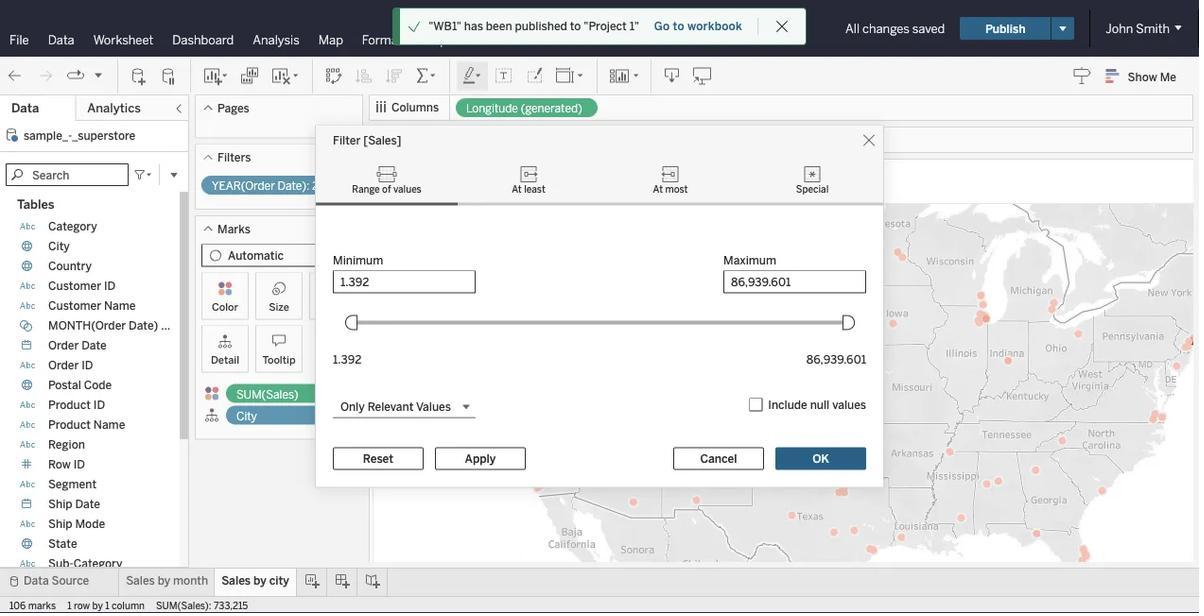 Task type: locate. For each thing, give the bounding box(es) containing it.
0 vertical spatial product
[[48, 399, 91, 412]]

0 vertical spatial ship
[[48, 498, 72, 512]]

1 ship from the top
[[48, 498, 72, 512]]

apply button
[[435, 448, 526, 471]]

86,939.601
[[807, 353, 867, 367]]

product down postal
[[48, 399, 91, 412]]

segment
[[48, 478, 97, 492]]

source
[[52, 575, 89, 588]]

0 vertical spatial order
[[48, 339, 79, 353]]

1 customer from the top
[[48, 280, 101, 293]]

city down "sum(sales)"
[[237, 410, 257, 423]]

"wb1" has been published to "project 1" alert
[[429, 18, 639, 35]]

0 vertical spatial date
[[82, 339, 107, 353]]

replay animation image
[[66, 66, 85, 85], [93, 69, 104, 81]]

row
[[48, 458, 71, 472]]

"wb1" has been published to "project 1"
[[429, 19, 639, 33]]

1 left row
[[67, 601, 72, 612]]

sales by month
[[126, 575, 208, 588]]

0 vertical spatial customer
[[48, 280, 101, 293]]

2 customer from the top
[[48, 299, 101, 313]]

0 vertical spatial data
[[48, 32, 74, 47]]

0 horizontal spatial sales
[[126, 575, 155, 588]]

1 horizontal spatial values
[[833, 398, 867, 412]]

by right row
[[92, 601, 103, 612]]

category up country
[[48, 220, 97, 234]]

1 vertical spatial order
[[48, 359, 79, 373]]

1 horizontal spatial sales by city
[[377, 168, 487, 194]]

tooltip
[[262, 354, 296, 367]]

2 at from the left
[[653, 184, 663, 195]]

1 vertical spatial date
[[75, 498, 100, 512]]

only
[[341, 400, 365, 414]]

ship mode
[[48, 518, 105, 532]]

to inside go to workbook 'link'
[[673, 19, 685, 33]]

"project
[[584, 19, 627, 33]]

show mark labels image
[[495, 67, 514, 86]]

city right month
[[269, 575, 289, 588]]

1 vertical spatial product
[[48, 419, 91, 432]]

order up "order id"
[[48, 339, 79, 353]]

at left least
[[512, 184, 522, 195]]

Minimum text field
[[333, 271, 476, 294]]

name
[[104, 299, 136, 313], [93, 419, 125, 432]]

format workbook image
[[525, 67, 544, 86]]

1 horizontal spatial city
[[454, 168, 487, 194]]

1 vertical spatial values
[[833, 398, 867, 412]]

0 vertical spatial values
[[393, 184, 422, 195]]

to
[[570, 19, 581, 33], [673, 19, 685, 33]]

date up mode
[[75, 498, 100, 512]]

1 vertical spatial name
[[93, 419, 125, 432]]

minimum
[[333, 254, 383, 268]]

1 product from the top
[[48, 399, 91, 412]]

city
[[48, 240, 70, 254], [237, 410, 257, 423]]

category up "source"
[[73, 558, 122, 571]]

order up postal
[[48, 359, 79, 373]]

columns
[[392, 101, 439, 114]]

swap rows and columns image
[[324, 67, 343, 86]]

customer name
[[48, 299, 136, 313]]

ship down segment
[[48, 498, 72, 512]]

0 horizontal spatial city
[[48, 240, 70, 254]]

0 vertical spatial category
[[48, 220, 97, 234]]

quantitative tabs tab list
[[316, 155, 884, 206]]

1 at from the left
[[512, 184, 522, 195]]

include null values
[[768, 398, 867, 412]]

city left at least
[[454, 168, 487, 194]]

replay animation image right redo icon
[[66, 66, 85, 85]]

1 to from the left
[[570, 19, 581, 33]]

sales up 733,215
[[222, 575, 251, 588]]

1 vertical spatial city
[[237, 410, 257, 423]]

at left most
[[653, 184, 663, 195]]

0 horizontal spatial at
[[512, 184, 522, 195]]

marks. press enter to open the view data window.. use arrow keys to navigate data visualization elements. image
[[373, 203, 1200, 614]]

to left "project
[[570, 19, 581, 33]]

0 vertical spatial city
[[454, 168, 487, 194]]

2 to from the left
[[673, 19, 685, 33]]

show me button
[[1098, 61, 1194, 91]]

"wb1"
[[429, 19, 462, 33]]

zoom in (double-click) image
[[385, 255, 406, 276]]

order id
[[48, 359, 93, 373]]

product for product id
[[48, 399, 91, 412]]

sales by city down rows
[[377, 168, 487, 194]]

0 horizontal spatial to
[[570, 19, 581, 33]]

id up customer name
[[104, 280, 116, 293]]

1 vertical spatial ship
[[48, 518, 72, 532]]

order for order id
[[48, 359, 79, 373]]

john
[[1106, 21, 1134, 36]]

longitude
[[466, 102, 518, 115]]

draft
[[578, 22, 604, 35]]

sales by city
[[377, 168, 487, 194], [222, 575, 289, 588]]

show
[[1128, 70, 1158, 83]]

date down month(order on the left bottom of the page
[[82, 339, 107, 353]]

[sales]
[[363, 134, 401, 147]]

1 horizontal spatial to
[[673, 19, 685, 33]]

ship up state
[[48, 518, 72, 532]]

city up country
[[48, 240, 70, 254]]

1 left column
[[105, 601, 109, 612]]

data up 106 marks
[[24, 575, 49, 588]]

product up region
[[48, 419, 91, 432]]

filter [sales]
[[333, 134, 401, 147]]

1.392
[[333, 353, 362, 367]]

sort ascending image
[[355, 67, 374, 86]]

zoom out (shift+double-click) image
[[385, 276, 406, 297]]

size
[[269, 301, 289, 314]]

0 horizontal spatial values
[[393, 184, 422, 195]]

product id
[[48, 399, 105, 412]]

john smith
[[1106, 21, 1170, 36]]

ship for ship date
[[48, 498, 72, 512]]

data guide image
[[1073, 66, 1092, 85]]

0 vertical spatial sales by city
[[377, 168, 487, 194]]

1 horizontal spatial at
[[653, 184, 663, 195]]

name for customer name
[[104, 299, 136, 313]]

open and edit this workbook in tableau desktop image
[[693, 67, 712, 86]]

2 order from the top
[[48, 359, 79, 373]]

been
[[486, 19, 512, 33]]

new worksheet image
[[202, 67, 229, 86]]

map
[[319, 32, 343, 47]]

new data source image
[[130, 67, 149, 86]]

range of values
[[352, 184, 422, 195]]

sales by city up 733,215
[[222, 575, 289, 588]]

id for customer id
[[104, 280, 116, 293]]

relevant
[[368, 400, 414, 414]]

sort descending image
[[385, 67, 404, 86]]

ship for ship mode
[[48, 518, 72, 532]]

marks
[[28, 601, 56, 612]]

download image
[[663, 67, 682, 86]]

reset
[[363, 452, 394, 466]]

data up redo icon
[[48, 32, 74, 47]]

show/hide cards image
[[609, 67, 640, 86]]

date for order date
[[82, 339, 107, 353]]

at
[[512, 184, 522, 195], [653, 184, 663, 195]]

1 order from the top
[[48, 339, 79, 353]]

customer down country
[[48, 280, 101, 293]]

1 1 from the left
[[67, 601, 72, 612]]

only relevant values button
[[333, 396, 476, 419]]

0 vertical spatial name
[[104, 299, 136, 313]]

106 marks
[[9, 601, 56, 612]]

row id
[[48, 458, 85, 472]]

sales up column
[[126, 575, 155, 588]]

2 ship from the top
[[48, 518, 72, 532]]

go to workbook link
[[653, 18, 743, 34]]

replay animation image up analytics
[[93, 69, 104, 81]]

totals image
[[415, 67, 438, 86]]

1 vertical spatial city
[[269, 575, 289, 588]]

sum(sales): 733,215
[[156, 601, 248, 612]]

at for at least
[[512, 184, 522, 195]]

1 horizontal spatial 1
[[105, 601, 109, 612]]

at least
[[512, 184, 546, 195]]

duplicate image
[[240, 67, 259, 86]]

0 horizontal spatial sales by city
[[222, 575, 289, 588]]

values right null
[[833, 398, 867, 412]]

cancel button
[[674, 448, 764, 471]]

order
[[48, 339, 79, 353], [48, 359, 79, 373]]

customer down customer id
[[48, 299, 101, 313]]

106
[[9, 601, 26, 612]]

id right the row
[[74, 458, 85, 472]]

fit image
[[555, 67, 586, 86]]

name down "product id"
[[93, 419, 125, 432]]

id for row id
[[74, 458, 85, 472]]

id
[[104, 280, 116, 293], [82, 359, 93, 373], [93, 399, 105, 412], [74, 458, 85, 472]]

city
[[454, 168, 487, 194], [269, 575, 289, 588]]

postal
[[48, 379, 81, 393]]

sales down rows
[[377, 168, 424, 194]]

0 vertical spatial city
[[48, 240, 70, 254]]

0 horizontal spatial 1
[[67, 601, 72, 612]]

id up postal code
[[82, 359, 93, 373]]

rows
[[392, 133, 420, 147]]

worksheet
[[93, 32, 154, 47]]

1 vertical spatial category
[[73, 558, 122, 571]]

most
[[666, 184, 688, 195]]

by
[[428, 168, 450, 194], [158, 575, 170, 588], [254, 575, 267, 588], [92, 601, 103, 612]]

ship date
[[48, 498, 100, 512]]

0 horizontal spatial replay animation image
[[66, 66, 85, 85]]

to right go
[[673, 19, 685, 33]]

map element
[[373, 203, 1200, 613]]

values right 'of'
[[393, 184, 422, 195]]

data down undo icon on the top left of the page
[[11, 101, 39, 116]]

month(order
[[48, 319, 126, 333]]

region
[[48, 438, 85, 452]]

name up month(order date) set
[[104, 299, 136, 313]]

saved
[[913, 21, 945, 36]]

ok button
[[776, 448, 867, 471]]

customer
[[48, 280, 101, 293], [48, 299, 101, 313]]

filter [sales] dialog
[[316, 126, 884, 488]]

2 product from the top
[[48, 419, 91, 432]]

values inside quantitative tabs tab list
[[393, 184, 422, 195]]

changes
[[863, 21, 910, 36]]

1 vertical spatial customer
[[48, 299, 101, 313]]

Maximum text field
[[724, 271, 867, 294]]

apply
[[465, 452, 496, 466]]

id down code
[[93, 399, 105, 412]]

null
[[810, 398, 830, 412]]



Task type: vqa. For each thing, say whether or not it's contained in the screenshot.
Now
no



Task type: describe. For each thing, give the bounding box(es) containing it.
by left month
[[158, 575, 170, 588]]

postal code
[[48, 379, 112, 393]]

order date
[[48, 339, 107, 353]]

mode
[[75, 518, 105, 532]]

_superstore
[[72, 129, 136, 142]]

1"
[[630, 19, 639, 33]]

sample_-
[[24, 129, 72, 142]]

0 horizontal spatial city
[[269, 575, 289, 588]]

values for include null values
[[833, 398, 867, 412]]

wb1
[[620, 19, 652, 37]]

has
[[464, 19, 483, 33]]

sum(sales)
[[237, 388, 298, 402]]

at for at most
[[653, 184, 663, 195]]

product name
[[48, 419, 125, 432]]

by right range of values
[[428, 168, 450, 194]]

all
[[846, 21, 860, 36]]

published
[[515, 19, 567, 33]]

clear sheet image
[[271, 67, 301, 86]]

include
[[768, 398, 808, 412]]

date for ship date
[[75, 498, 100, 512]]

redo image
[[36, 67, 55, 86]]

show me
[[1128, 70, 1177, 83]]

1 row by 1 column
[[67, 601, 145, 612]]

1 horizontal spatial replay animation image
[[93, 69, 104, 81]]

least
[[524, 184, 546, 195]]

year(order date): 2017
[[212, 179, 337, 193]]

analysis
[[253, 32, 300, 47]]

dashboard
[[172, 32, 234, 47]]

customer for customer name
[[48, 299, 101, 313]]

format
[[362, 32, 403, 47]]

country
[[48, 260, 92, 273]]

highlight image
[[462, 67, 483, 86]]

2 horizontal spatial sales
[[377, 168, 424, 194]]

help
[[422, 32, 447, 47]]

of
[[382, 184, 391, 195]]

go to workbook
[[654, 19, 743, 33]]

success image
[[408, 20, 421, 33]]

1 horizontal spatial city
[[237, 410, 257, 423]]

pause auto updates image
[[160, 67, 179, 86]]

marks
[[218, 222, 251, 236]]

product for product name
[[48, 419, 91, 432]]

cancel
[[701, 452, 737, 466]]

id for product id
[[93, 399, 105, 412]]

detail
[[211, 354, 239, 367]]

month(order date) set
[[48, 319, 179, 333]]

filter
[[333, 134, 361, 147]]

month
[[173, 575, 208, 588]]

collapse image
[[173, 103, 184, 114]]

date):
[[278, 179, 310, 193]]

go
[[654, 19, 670, 33]]

sum(sales):
[[156, 601, 212, 612]]

2017
[[312, 179, 337, 193]]

file
[[9, 32, 29, 47]]

special
[[796, 184, 829, 195]]

all changes saved
[[846, 21, 945, 36]]

reset button
[[333, 448, 424, 471]]

filters
[[218, 151, 251, 165]]

name for product name
[[93, 419, 125, 432]]

workbook
[[688, 19, 743, 33]]

by right month
[[254, 575, 267, 588]]

analytics
[[87, 101, 141, 116]]

2 1 from the left
[[105, 601, 109, 612]]

publish button
[[960, 17, 1051, 40]]

id for order id
[[82, 359, 93, 373]]

column
[[112, 601, 145, 612]]

to inside "wb1" has been published to "project 1" alert
[[570, 19, 581, 33]]

maximum
[[724, 254, 777, 268]]

values for range of values
[[393, 184, 422, 195]]

set
[[161, 319, 179, 333]]

sample_-_superstore
[[24, 129, 136, 142]]

date)
[[129, 319, 158, 333]]

733,215
[[214, 601, 248, 612]]

year(order
[[212, 179, 275, 193]]

1 horizontal spatial sales
[[222, 575, 251, 588]]

sub-
[[48, 558, 74, 571]]

2 vertical spatial data
[[24, 575, 49, 588]]

order for order date
[[48, 339, 79, 353]]

(generated)
[[521, 102, 583, 115]]

longitude (generated)
[[466, 102, 583, 115]]

ok
[[813, 452, 829, 466]]

customer for customer id
[[48, 280, 101, 293]]

smith
[[1136, 21, 1170, 36]]

only relevant values
[[341, 400, 451, 414]]

publish
[[986, 22, 1026, 35]]

range
[[352, 184, 380, 195]]

undo image
[[6, 67, 25, 86]]

Search text field
[[6, 164, 129, 186]]

code
[[84, 379, 112, 393]]

1 vertical spatial sales by city
[[222, 575, 289, 588]]

state
[[48, 538, 77, 552]]

tables
[[17, 197, 54, 212]]

values
[[416, 400, 451, 414]]

customer id
[[48, 280, 116, 293]]

zoom home image
[[385, 297, 406, 318]]

1 vertical spatial data
[[11, 101, 39, 116]]

color
[[212, 301, 238, 314]]

pages
[[218, 101, 249, 115]]



